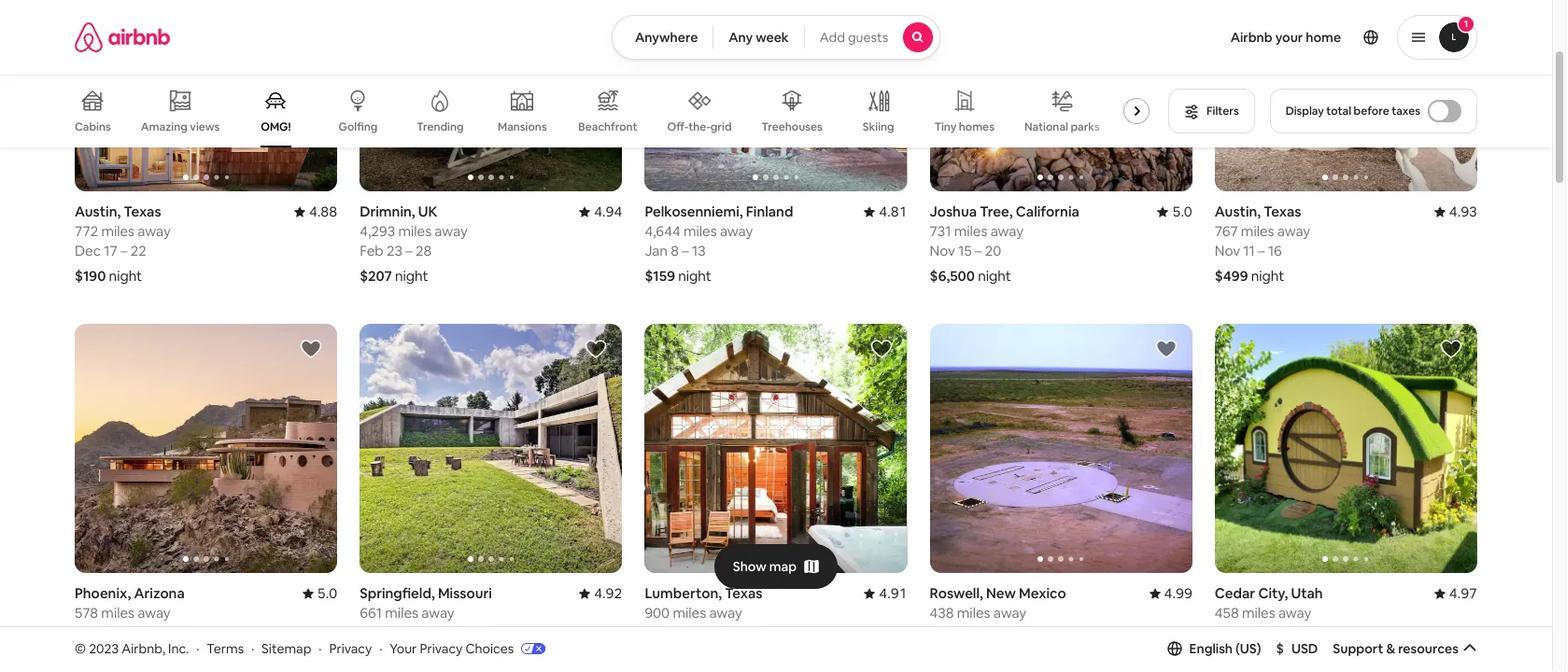 Task type: vqa. For each thing, say whether or not it's contained in the screenshot.
the book for a private group related to 5:00 PM–6:00 PM (EDT) $20 / person
no



Task type: locate. For each thing, give the bounding box(es) containing it.
1 horizontal spatial texas
[[725, 585, 763, 603]]

lumberton,
[[645, 585, 722, 603]]

nov
[[930, 242, 956, 260], [1215, 242, 1241, 260], [75, 624, 100, 642], [360, 624, 385, 642], [930, 624, 956, 642], [1215, 624, 1241, 642]]

0 vertical spatial 17
[[104, 242, 117, 260]]

nov down 578
[[75, 624, 100, 642]]

1 horizontal spatial 22
[[701, 624, 717, 642]]

22 for austin,
[[130, 242, 146, 260]]

texas inside austin, texas 767 miles away nov 11 – 16 $499 night
[[1264, 203, 1302, 221]]

springfield, missouri 661 miles away nov 2 – 7 $351 night
[[360, 585, 492, 667]]

1 horizontal spatial 17
[[674, 624, 688, 642]]

austin, up 772
[[75, 203, 121, 221]]

1 horizontal spatial 11
[[1265, 624, 1276, 642]]

support & resources
[[1333, 641, 1459, 658]]

0 vertical spatial 5.0 out of 5 average rating image
[[1158, 203, 1193, 221]]

5
[[1244, 624, 1252, 642]]

1 horizontal spatial 5.0
[[1173, 203, 1193, 221]]

miles inside austin, texas 772 miles away dec 17 – 22 $190 night
[[101, 222, 135, 240]]

5.0 up privacy link
[[318, 585, 337, 603]]

661
[[360, 605, 382, 622]]

night for austin, texas 772 miles away dec 17 – 22 $190 night
[[109, 267, 142, 285]]

national
[[1025, 119, 1069, 134]]

miles down springfield,
[[385, 605, 419, 622]]

miles up 13
[[684, 222, 717, 240]]

0 vertical spatial 22
[[130, 242, 146, 260]]

treehouses
[[762, 120, 823, 135]]

night for drimnin, uk 4,293 miles away feb 23 – 28 $207 night
[[395, 267, 428, 285]]

1 vertical spatial 17
[[674, 624, 688, 642]]

1 vertical spatial dec
[[645, 624, 671, 642]]

– inside cedar city, utah 458 miles away nov 5 – 11 $68 night
[[1255, 624, 1262, 642]]

night inside springfield, missouri 661 miles away nov 2 – 7 $351 night
[[393, 650, 426, 667]]

english (us)
[[1190, 641, 1262, 658]]

dec inside lumberton, texas 900 miles away dec 17 – 22
[[645, 624, 671, 642]]

0 vertical spatial 11
[[1244, 242, 1255, 260]]

night down the 16
[[1252, 267, 1285, 285]]

nov inside cedar city, utah 458 miles away nov 5 – 11 $68 night
[[1215, 624, 1241, 642]]

458
[[1215, 605, 1239, 622]]

767
[[1215, 222, 1238, 240]]

add to wishlist: springfield, missouri image
[[585, 338, 608, 361]]

away for lumberton, texas 900 miles away dec 17 – 22
[[709, 605, 743, 622]]

texas up the 16
[[1264, 203, 1302, 221]]

phoenix,
[[75, 585, 131, 603]]

7
[[409, 624, 417, 642]]

privacy
[[329, 641, 372, 657], [420, 641, 463, 657]]

0 horizontal spatial 17
[[104, 242, 117, 260]]

28
[[416, 242, 432, 260]]

1 horizontal spatial 5.0 out of 5 average rating image
[[1158, 203, 1193, 221]]

0 horizontal spatial texas
[[124, 203, 161, 221]]

night down 13
[[678, 267, 712, 285]]

night inside cedar city, utah 458 miles away nov 5 – 11 $68 night
[[1243, 650, 1277, 667]]

· left 2
[[379, 641, 382, 657]]

national parks
[[1025, 119, 1100, 134]]

airbnb your home link
[[1220, 18, 1353, 57]]

731
[[930, 222, 951, 240]]

away down lumberton,
[[709, 605, 743, 622]]

1 vertical spatial 5.0 out of 5 average rating image
[[303, 585, 337, 603]]

austin, texas 772 miles away dec 17 – 22 $190 night
[[75, 203, 171, 285]]

–
[[120, 242, 127, 260], [406, 242, 413, 260], [682, 242, 689, 260], [975, 242, 982, 260], [1258, 242, 1266, 260], [112, 624, 119, 642], [399, 624, 406, 642], [691, 624, 698, 642], [970, 624, 977, 642], [1255, 624, 1262, 642]]

night right the $190
[[109, 267, 142, 285]]

miles inside "phoenix, arizona 578 miles away nov 1 – 6 $1,495 night"
[[101, 605, 135, 622]]

cabins
[[75, 120, 111, 135]]

1 horizontal spatial privacy
[[420, 641, 463, 657]]

1 vertical spatial 11
[[1265, 624, 1276, 642]]

nov down 767
[[1215, 242, 1241, 260]]

17 for 900
[[674, 624, 688, 642]]

off-
[[668, 119, 689, 134]]

nov inside springfield, missouri 661 miles away nov 2 – 7 $351 night
[[360, 624, 385, 642]]

· right inc.
[[196, 641, 199, 657]]

1 inside dropdown button
[[1465, 18, 1469, 30]]

away inside "phoenix, arizona 578 miles away nov 1 – 6 $1,495 night"
[[138, 605, 171, 622]]

texas
[[124, 203, 161, 221], [1264, 203, 1302, 221], [725, 585, 763, 603]]

5.0 out of 5 average rating image for joshua tree, california 731 miles away nov 15 – 20 $6,500 night
[[1158, 203, 1193, 221]]

– inside austin, texas 772 miles away dec 17 – 22 $190 night
[[120, 242, 127, 260]]

miles up 9
[[957, 605, 991, 622]]

away
[[138, 222, 171, 240], [435, 222, 468, 240], [720, 222, 753, 240], [991, 222, 1024, 240], [1278, 222, 1311, 240], [138, 605, 171, 622], [422, 605, 455, 622], [709, 605, 743, 622], [994, 605, 1027, 622], [1279, 605, 1312, 622]]

2 austin, from the left
[[1215, 203, 1261, 221]]

filters button
[[1169, 89, 1255, 134]]

night left $ on the right
[[1243, 650, 1277, 667]]

1 austin, from the left
[[75, 203, 121, 221]]

5.0 out of 5 average rating image for phoenix, arizona 578 miles away nov 1 – 6 $1,495 night
[[303, 585, 337, 603]]

1 · from the left
[[196, 641, 199, 657]]

6
[[122, 624, 130, 642]]

away down utah in the right bottom of the page
[[1279, 605, 1312, 622]]

skiing
[[863, 120, 895, 135]]

miles for austin, texas 767 miles away nov 11 – 16 $499 night
[[1241, 222, 1275, 240]]

away down "arizona"
[[138, 605, 171, 622]]

4 · from the left
[[379, 641, 382, 657]]

night down 20
[[978, 267, 1012, 285]]

away down new at bottom
[[994, 605, 1027, 622]]

2 · from the left
[[251, 641, 254, 657]]

miles up 28
[[398, 222, 432, 240]]

0 horizontal spatial austin,
[[75, 203, 121, 221]]

5.0 out of 5 average rating image
[[1158, 203, 1193, 221], [303, 585, 337, 603]]

away down tree,
[[991, 222, 1024, 240]]

parks
[[1071, 119, 1100, 134]]

resources
[[1399, 641, 1459, 658]]

2 privacy from the left
[[420, 641, 463, 657]]

$ usd
[[1277, 641, 1318, 658]]

– inside austin, texas 767 miles away nov 11 – 16 $499 night
[[1258, 242, 1266, 260]]

1 horizontal spatial 1
[[1465, 18, 1469, 30]]

miles right 772
[[101, 222, 135, 240]]

9
[[959, 624, 967, 642]]

1 vertical spatial 22
[[701, 624, 717, 642]]

choices
[[466, 641, 514, 657]]

1 vertical spatial 5.0
[[318, 585, 337, 603]]

– for pelkosenniemi, finland 4,644 miles away jan 8 – 13 $159 night
[[682, 242, 689, 260]]

8
[[671, 242, 679, 260]]

·
[[196, 641, 199, 657], [251, 641, 254, 657], [319, 641, 322, 657], [379, 641, 382, 657]]

4,644
[[645, 222, 681, 240]]

· left privacy link
[[319, 641, 322, 657]]

22 inside lumberton, texas 900 miles away dec 17 – 22
[[701, 624, 717, 642]]

group
[[75, 75, 1158, 148], [75, 324, 337, 574], [360, 324, 623, 574], [645, 324, 908, 574], [930, 324, 1193, 574], [1215, 324, 1478, 574]]

13
[[692, 242, 706, 260]]

home
[[1306, 29, 1342, 46]]

beachfront
[[579, 120, 638, 135]]

miles up 6
[[101, 605, 135, 622]]

display
[[1286, 104, 1324, 119]]

4.93
[[1450, 203, 1478, 221]]

11 left $ on the right
[[1265, 624, 1276, 642]]

display total before taxes button
[[1270, 89, 1478, 134]]

privacy right 7
[[420, 641, 463, 657]]

dec down 772
[[75, 242, 101, 260]]

11
[[1244, 242, 1255, 260], [1265, 624, 1276, 642]]

night down 6
[[120, 650, 153, 667]]

austin, inside austin, texas 772 miles away dec 17 – 22 $190 night
[[75, 203, 121, 221]]

night inside austin, texas 767 miles away nov 11 – 16 $499 night
[[1252, 267, 1285, 285]]

17 down lumberton,
[[674, 624, 688, 642]]

your privacy choices link
[[390, 641, 546, 659]]

miles inside springfield, missouri 661 miles away nov 2 – 7 $351 night
[[385, 605, 419, 622]]

4.99 out of 5 average rating image
[[1150, 585, 1193, 603]]

1 horizontal spatial dec
[[645, 624, 671, 642]]

privacy down 661
[[329, 641, 372, 657]]

any
[[729, 29, 753, 46]]

mexico
[[1019, 585, 1067, 603]]

away inside 'drimnin, uk 4,293 miles away feb 23 – 28 $207 night'
[[435, 222, 468, 240]]

off-the-grid
[[668, 119, 732, 134]]

texas for 772 miles away
[[124, 203, 161, 221]]

night inside austin, texas 772 miles away dec 17 – 22 $190 night
[[109, 267, 142, 285]]

texas down the amazing
[[124, 203, 161, 221]]

austin,
[[75, 203, 121, 221], [1215, 203, 1261, 221]]

away for phoenix, arizona 578 miles away nov 1 – 6 $1,495 night
[[138, 605, 171, 622]]

miles inside pelkosenniemi, finland 4,644 miles away jan 8 – 13 $159 night
[[684, 222, 717, 240]]

17 inside austin, texas 772 miles away dec 17 – 22 $190 night
[[104, 242, 117, 260]]

– inside "phoenix, arizona 578 miles away nov 1 – 6 $1,495 night"
[[112, 624, 119, 642]]

lumberton, texas 900 miles away dec 17 – 22
[[645, 585, 763, 642]]

texas inside lumberton, texas 900 miles away dec 17 – 22
[[725, 585, 763, 603]]

– inside pelkosenniemi, finland 4,644 miles away jan 8 – 13 $159 night
[[682, 242, 689, 260]]

nov down 661
[[360, 624, 385, 642]]

nov inside "phoenix, arizona 578 miles away nov 1 – 6 $1,495 night"
[[75, 624, 100, 642]]

0 horizontal spatial 11
[[1244, 242, 1255, 260]]

1 vertical spatial 1
[[103, 624, 109, 642]]

privacy link
[[329, 641, 372, 657]]

23
[[387, 242, 403, 260]]

– inside 'drimnin, uk 4,293 miles away feb 23 – 28 $207 night'
[[406, 242, 413, 260]]

away inside lumberton, texas 900 miles away dec 17 – 22
[[709, 605, 743, 622]]

miles up the 16
[[1241, 222, 1275, 240]]

away up the 16
[[1278, 222, 1311, 240]]

away for springfield, missouri 661 miles away nov 2 – 7 $351 night
[[422, 605, 455, 622]]

night inside pelkosenniemi, finland 4,644 miles away jan 8 – 13 $159 night
[[678, 267, 712, 285]]

3 · from the left
[[319, 641, 322, 657]]

group for springfield, missouri
[[360, 324, 623, 574]]

miles up 15
[[954, 222, 988, 240]]

– inside springfield, missouri 661 miles away nov 2 – 7 $351 night
[[399, 624, 406, 642]]

0 horizontal spatial dec
[[75, 242, 101, 260]]

miles for drimnin, uk 4,293 miles away feb 23 – 28 $207 night
[[398, 222, 432, 240]]

$159
[[645, 267, 675, 285]]

0 horizontal spatial 22
[[130, 242, 146, 260]]

22
[[130, 242, 146, 260], [701, 624, 717, 642]]

– for austin, texas 772 miles away dec 17 – 22 $190 night
[[120, 242, 127, 260]]

22 inside austin, texas 772 miles away dec 17 – 22 $190 night
[[130, 242, 146, 260]]

miles inside 'drimnin, uk 4,293 miles away feb 23 – 28 $207 night'
[[398, 222, 432, 240]]

dec inside austin, texas 772 miles away dec 17 – 22 $190 night
[[75, 242, 101, 260]]

pelkosenniemi,
[[645, 203, 743, 221]]

texas down "show" at the bottom left
[[725, 585, 763, 603]]

0 horizontal spatial 5.0 out of 5 average rating image
[[303, 585, 337, 603]]

grid
[[711, 119, 732, 134]]

11 left the 16
[[1244, 242, 1255, 260]]

away inside austin, texas 772 miles away dec 17 – 22 $190 night
[[138, 222, 171, 240]]

austin, inside austin, texas 767 miles away nov 11 – 16 $499 night
[[1215, 203, 1261, 221]]

None search field
[[612, 15, 941, 60]]

nov down 438
[[930, 624, 956, 642]]

none search field containing anywhere
[[612, 15, 941, 60]]

nov down 458
[[1215, 624, 1241, 642]]

20
[[985, 242, 1002, 260]]

away inside cedar city, utah 458 miles away nov 5 – 11 $68 night
[[1279, 605, 1312, 622]]

17 inside lumberton, texas 900 miles away dec 17 – 22
[[674, 624, 688, 642]]

night inside 'drimnin, uk 4,293 miles away feb 23 – 28 $207 night'
[[395, 267, 428, 285]]

5.0 for phoenix, arizona 578 miles away nov 1 – 6 $1,495 night
[[318, 585, 337, 603]]

4.91
[[879, 585, 908, 603]]

texas inside austin, texas 772 miles away dec 17 – 22 $190 night
[[124, 203, 161, 221]]

nov down 731
[[930, 242, 956, 260]]

show map button
[[714, 544, 838, 589]]

golfing
[[339, 120, 378, 135]]

0 horizontal spatial 5.0
[[318, 585, 337, 603]]

1 horizontal spatial austin,
[[1215, 203, 1261, 221]]

miles up 5
[[1242, 605, 1276, 622]]

– for phoenix, arizona 578 miles away nov 1 – 6 $1,495 night
[[112, 624, 119, 642]]

away down missouri on the bottom of page
[[422, 605, 455, 622]]

miles inside austin, texas 767 miles away nov 11 – 16 $499 night
[[1241, 222, 1275, 240]]

$499
[[1215, 267, 1249, 285]]

17 up the $190
[[104, 242, 117, 260]]

miles inside roswell, new mexico 438 miles away nov 9 – 14
[[957, 605, 991, 622]]

terms link
[[207, 641, 244, 657]]

away right 772
[[138, 222, 171, 240]]

away for austin, texas 772 miles away dec 17 – 22 $190 night
[[138, 222, 171, 240]]

away inside pelkosenniemi, finland 4,644 miles away jan 8 – 13 $159 night
[[720, 222, 753, 240]]

miles inside lumberton, texas 900 miles away dec 17 – 22
[[673, 605, 706, 622]]

miles inside joshua tree, california 731 miles away nov 15 – 20 $6,500 night
[[954, 222, 988, 240]]

0 horizontal spatial privacy
[[329, 641, 372, 657]]

– for drimnin, uk 4,293 miles away feb 23 – 28 $207 night
[[406, 242, 413, 260]]

miles
[[101, 222, 135, 240], [398, 222, 432, 240], [684, 222, 717, 240], [954, 222, 988, 240], [1241, 222, 1275, 240], [101, 605, 135, 622], [385, 605, 419, 622], [673, 605, 706, 622], [957, 605, 991, 622], [1242, 605, 1276, 622]]

5.0 for joshua tree, california 731 miles away nov 15 – 20 $6,500 night
[[1173, 203, 1193, 221]]

texas for 767 miles away
[[1264, 203, 1302, 221]]

nov inside joshua tree, california 731 miles away nov 15 – 20 $6,500 night
[[930, 242, 956, 260]]

5.0 left austin, texas 767 miles away nov 11 – 16 $499 night
[[1173, 203, 1193, 221]]

tree,
[[980, 203, 1013, 221]]

– inside lumberton, texas 900 miles away dec 17 – 22
[[691, 624, 698, 642]]

4.92 out of 5 average rating image
[[579, 585, 623, 603]]

away down finland
[[720, 222, 753, 240]]

0 vertical spatial 1
[[1465, 18, 1469, 30]]

0 vertical spatial 5.0
[[1173, 203, 1193, 221]]

add to wishlist: phoenix, arizona image
[[300, 338, 322, 361]]

11 inside austin, texas 767 miles away nov 11 – 16 $499 night
[[1244, 242, 1255, 260]]

profile element
[[963, 0, 1478, 75]]

4.99
[[1165, 585, 1193, 603]]

tiny homes
[[935, 120, 995, 135]]

away inside austin, texas 767 miles away nov 11 – 16 $499 night
[[1278, 222, 1311, 240]]

0 horizontal spatial 1
[[103, 624, 109, 642]]

night inside joshua tree, california 731 miles away nov 15 – 20 $6,500 night
[[978, 267, 1012, 285]]

2 horizontal spatial texas
[[1264, 203, 1302, 221]]

14
[[980, 624, 994, 642]]

add to wishlist: cedar city, utah image
[[1441, 338, 1463, 361]]

away down the uk
[[435, 222, 468, 240]]

away inside springfield, missouri 661 miles away nov 2 – 7 $351 night
[[422, 605, 455, 622]]

miles down lumberton,
[[673, 605, 706, 622]]

support
[[1333, 641, 1384, 658]]

austin, up 767
[[1215, 203, 1261, 221]]

night down 28
[[395, 267, 428, 285]]

2
[[388, 624, 396, 642]]

night down 7
[[393, 650, 426, 667]]

0 vertical spatial dec
[[75, 242, 101, 260]]

night inside "phoenix, arizona 578 miles away nov 1 – 6 $1,495 night"
[[120, 650, 153, 667]]

your
[[1276, 29, 1303, 46]]

group for phoenix, arizona
[[75, 324, 337, 574]]

· right terms
[[251, 641, 254, 657]]

4.92
[[594, 585, 623, 603]]

dec down 900
[[645, 624, 671, 642]]

4.91 out of 5 average rating image
[[864, 585, 908, 603]]



Task type: describe. For each thing, give the bounding box(es) containing it.
438
[[930, 605, 954, 622]]

– for springfield, missouri 661 miles away nov 2 – 7 $351 night
[[399, 624, 406, 642]]

tiny
[[935, 120, 957, 135]]

miles for phoenix, arizona 578 miles away nov 1 – 6 $1,495 night
[[101, 605, 135, 622]]

anywhere
[[635, 29, 698, 46]]

amazing
[[141, 119, 188, 134]]

mansions
[[498, 120, 547, 135]]

nov inside austin, texas 767 miles away nov 11 – 16 $499 night
[[1215, 242, 1241, 260]]

17 for 772
[[104, 242, 117, 260]]

your privacy choices
[[390, 641, 514, 657]]

15
[[959, 242, 972, 260]]

week
[[756, 29, 789, 46]]

group containing amazing views
[[75, 75, 1158, 148]]

austin, texas 767 miles away nov 11 – 16 $499 night
[[1215, 203, 1311, 285]]

$
[[1277, 641, 1284, 658]]

night for pelkosenniemi, finland 4,644 miles away jan 8 – 13 $159 night
[[678, 267, 712, 285]]

finland
[[746, 203, 794, 221]]

4.94
[[594, 203, 623, 221]]

add to wishlist: lumberton, texas image
[[870, 338, 893, 361]]

1 privacy from the left
[[329, 641, 372, 657]]

sitemap
[[262, 641, 311, 657]]

before
[[1354, 104, 1390, 119]]

– inside joshua tree, california 731 miles away nov 15 – 20 $6,500 night
[[975, 242, 982, 260]]

– for austin, texas 767 miles away nov 11 – 16 $499 night
[[1258, 242, 1266, 260]]

terms · sitemap · privacy ·
[[207, 641, 382, 657]]

utah
[[1292, 585, 1323, 603]]

1 inside "phoenix, arizona 578 miles away nov 1 – 6 $1,495 night"
[[103, 624, 109, 642]]

your
[[390, 641, 417, 657]]

trending
[[417, 120, 464, 135]]

nov inside roswell, new mexico 438 miles away nov 9 – 14
[[930, 624, 956, 642]]

filters
[[1207, 104, 1239, 119]]

away for pelkosenniemi, finland 4,644 miles away jan 8 – 13 $159 night
[[720, 222, 753, 240]]

terms
[[207, 641, 244, 657]]

airbnb
[[1231, 29, 1273, 46]]

miles inside cedar city, utah 458 miles away nov 5 – 11 $68 night
[[1242, 605, 1276, 622]]

© 2023 airbnb, inc. ·
[[75, 641, 199, 657]]

4.81 out of 5 average rating image
[[864, 203, 908, 221]]

miles for lumberton, texas 900 miles away dec 17 – 22
[[673, 605, 706, 622]]

english (us) button
[[1167, 641, 1262, 658]]

display total before taxes
[[1286, 104, 1421, 119]]

anywhere button
[[612, 15, 714, 60]]

group for cedar city, utah
[[1215, 324, 1478, 574]]

4,293
[[360, 222, 395, 240]]

578
[[75, 605, 98, 622]]

22 for lumberton,
[[701, 624, 717, 642]]

772
[[75, 222, 98, 240]]

springfield,
[[360, 585, 435, 603]]

2023
[[89, 641, 119, 657]]

dec for 772
[[75, 242, 101, 260]]

– for lumberton, texas 900 miles away dec 17 – 22
[[691, 624, 698, 642]]

support & resources button
[[1333, 641, 1478, 658]]

away inside roswell, new mexico 438 miles away nov 9 – 14
[[994, 605, 1027, 622]]

night for phoenix, arizona 578 miles away nov 1 – 6 $1,495 night
[[120, 650, 153, 667]]

4.81
[[879, 203, 908, 221]]

1 button
[[1398, 15, 1478, 60]]

total
[[1327, 104, 1352, 119]]

group for lumberton, texas
[[645, 324, 908, 574]]

16
[[1269, 242, 1283, 260]]

any week
[[729, 29, 789, 46]]

drimnin,
[[360, 203, 415, 221]]

california
[[1016, 203, 1080, 221]]

4.94 out of 5 average rating image
[[579, 203, 623, 221]]

the-
[[689, 119, 711, 134]]

4.97
[[1450, 585, 1478, 603]]

add to wishlist: roswell, new mexico image
[[1155, 338, 1178, 361]]

– inside roswell, new mexico 438 miles away nov 9 – 14
[[970, 624, 977, 642]]

$207
[[360, 267, 392, 285]]

4.88
[[309, 203, 337, 221]]

add guests button
[[804, 15, 941, 60]]

any week button
[[713, 15, 805, 60]]

joshua
[[930, 203, 977, 221]]

inc.
[[168, 641, 189, 657]]

airbnb your home
[[1231, 29, 1342, 46]]

english
[[1190, 641, 1233, 658]]

map
[[770, 558, 797, 575]]

away for drimnin, uk 4,293 miles away feb 23 – 28 $207 night
[[435, 222, 468, 240]]

$351
[[360, 650, 390, 667]]

away for austin, texas 767 miles away nov 11 – 16 $499 night
[[1278, 222, 1311, 240]]

omg!
[[261, 120, 291, 135]]

new
[[987, 585, 1016, 603]]

night for springfield, missouri 661 miles away nov 2 – 7 $351 night
[[393, 650, 426, 667]]

away inside joshua tree, california 731 miles away nov 15 – 20 $6,500 night
[[991, 222, 1024, 240]]

drimnin, uk 4,293 miles away feb 23 – 28 $207 night
[[360, 203, 468, 285]]

miles for pelkosenniemi, finland 4,644 miles away jan 8 – 13 $159 night
[[684, 222, 717, 240]]

cedar city, utah 458 miles away nov 5 – 11 $68 night
[[1215, 585, 1323, 667]]

phoenix, arizona 578 miles away nov 1 – 6 $1,495 night
[[75, 585, 185, 667]]

4.97 out of 5 average rating image
[[1435, 585, 1478, 603]]

4.93 out of 5 average rating image
[[1435, 203, 1478, 221]]

night for austin, texas 767 miles away nov 11 – 16 $499 night
[[1252, 267, 1285, 285]]

$1,495
[[75, 650, 117, 667]]

views
[[190, 119, 220, 134]]

900
[[645, 605, 670, 622]]

(us)
[[1236, 641, 1262, 658]]

11 inside cedar city, utah 458 miles away nov 5 – 11 $68 night
[[1265, 624, 1276, 642]]

joshua tree, california 731 miles away nov 15 – 20 $6,500 night
[[930, 203, 1080, 285]]

taxes
[[1392, 104, 1421, 119]]

uk
[[418, 203, 438, 221]]

group for roswell, new mexico
[[930, 324, 1193, 574]]

guests
[[848, 29, 889, 46]]

usd
[[1292, 641, 1318, 658]]

roswell,
[[930, 585, 984, 603]]

cedar
[[1215, 585, 1256, 603]]

missouri
[[438, 585, 492, 603]]

4.88 out of 5 average rating image
[[294, 203, 337, 221]]

austin, for 772
[[75, 203, 121, 221]]

add
[[820, 29, 845, 46]]

&
[[1387, 641, 1396, 658]]

austin, for 767
[[1215, 203, 1261, 221]]

miles for austin, texas 772 miles away dec 17 – 22 $190 night
[[101, 222, 135, 240]]

add guests
[[820, 29, 889, 46]]

jan
[[645, 242, 668, 260]]

$190
[[75, 267, 106, 285]]

dec for 900
[[645, 624, 671, 642]]

miles for springfield, missouri 661 miles away nov 2 – 7 $351 night
[[385, 605, 419, 622]]



